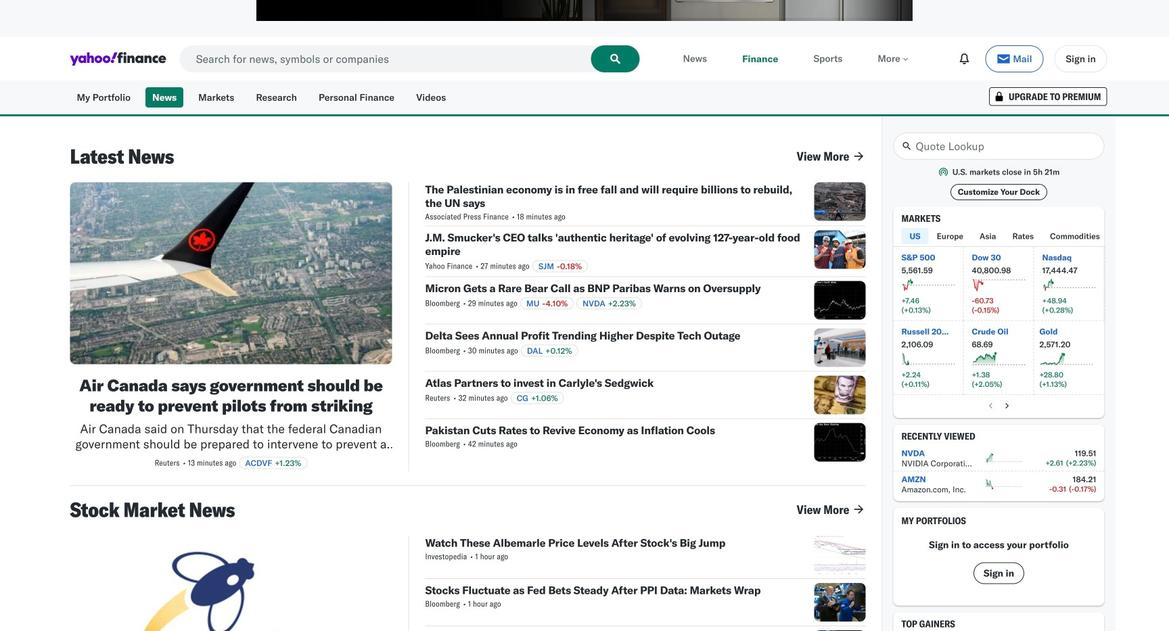 Task type: locate. For each thing, give the bounding box(es) containing it.
search image
[[610, 53, 621, 64]]

Quote Lookup text field
[[894, 133, 1105, 160]]

7 article from the top
[[425, 536, 866, 574]]

prev image
[[986, 401, 996, 411]]

None search field
[[894, 133, 1105, 160]]

toolbar
[[953, 45, 1107, 72]]

Search for news, symbols or companies text field
[[180, 45, 640, 72]]

8 article from the top
[[425, 583, 866, 622]]

stocks fluctuate as fed bets steady after ppi data: markets wrap image
[[814, 583, 866, 622]]

nvda chart element
[[985, 453, 1024, 464]]

None search field
[[180, 45, 640, 72]]

pakistan cuts rates to revive economy as inflation cools image
[[814, 423, 866, 462]]

tab list
[[902, 228, 1169, 246]]

article
[[425, 182, 866, 222], [425, 230, 866, 272], [425, 281, 866, 320], [425, 329, 866, 367], [425, 376, 866, 414], [425, 423, 866, 462], [425, 536, 866, 574], [425, 583, 866, 622]]

4 article from the top
[[425, 329, 866, 367]]

atlas partners to invest in carlyle's sedgwick image
[[814, 376, 866, 414]]



Task type: vqa. For each thing, say whether or not it's contained in the screenshot.
5Y button
no



Task type: describe. For each thing, give the bounding box(es) containing it.
delta sees annual profit trending higher despite tech outage image
[[814, 329, 866, 367]]

1 article from the top
[[425, 182, 866, 222]]

6 article from the top
[[425, 423, 866, 462]]

advertisement element
[[256, 0, 913, 21]]

j.m. smucker's ceo talks 'authentic heritage' of evolving 127-year-old food empire image
[[814, 230, 866, 269]]

amzn chart element
[[985, 479, 1024, 490]]

5 article from the top
[[425, 376, 866, 414]]

the palestinian economy is in free fall and will require billions to rebuild, the un says image
[[814, 182, 866, 221]]

3 article from the top
[[425, 281, 866, 320]]

roku upgraded, micron downgraded: wall street's top analyst calls image
[[70, 536, 392, 631]]

2 article from the top
[[425, 230, 866, 272]]

micron gets a rare bear call as bnp paribas warns on oversupply image
[[814, 281, 866, 320]]

watch these albemarle price levels after  stock's big jump image
[[814, 536, 866, 574]]

air canada said on thursday that the federal canadian government should be prepared to intervene to prevent a pilots' strike that could begin as early as next week. spokesman christophe hennebelle, speaking by phone, said the airline was still committed to reaching a deal but accused the union representing pilots of making unreasonable demands. image
[[70, 182, 392, 364]]



